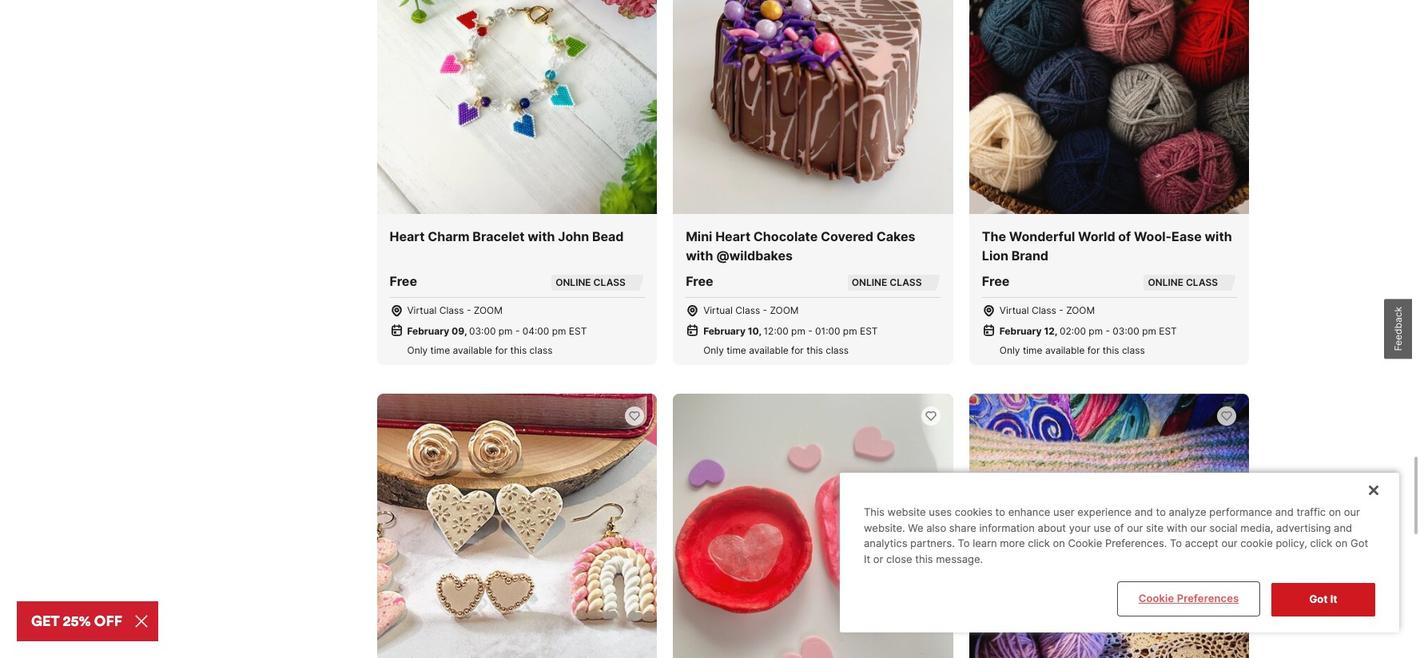 Task type: locate. For each thing, give the bounding box(es) containing it.
0 horizontal spatial february
[[407, 325, 450, 337]]

to
[[958, 538, 970, 550], [1171, 538, 1183, 550]]

online class down cakes
[[852, 277, 922, 289]]

class for the wonderful world of wool-ease with lion brand
[[1187, 277, 1219, 289]]

0 horizontal spatial to
[[996, 506, 1006, 519]]

it
[[864, 553, 871, 566], [1331, 594, 1338, 606]]

virtual class - zoom
[[407, 305, 503, 317], [704, 305, 799, 317], [1000, 305, 1096, 317]]

virtual down brand
[[1000, 305, 1030, 317]]

2 horizontal spatial online
[[1149, 277, 1184, 289]]

1 horizontal spatial click
[[1311, 538, 1333, 550]]

1 horizontal spatial it
[[1331, 594, 1338, 606]]

available down 12:00
[[749, 345, 789, 357]]

3 free from the left
[[983, 273, 1010, 289]]

to down share
[[958, 538, 970, 550]]

1 horizontal spatial to
[[1157, 506, 1167, 519]]

1 vertical spatial it
[[1331, 594, 1338, 606]]

heart image for felting with wool-ease roving by lion brand image
[[1221, 410, 1234, 423]]

cookie down your
[[1069, 538, 1103, 550]]

our down social in the bottom right of the page
[[1222, 538, 1238, 550]]

1 online from the left
[[556, 277, 591, 289]]

2 horizontal spatial february
[[1000, 325, 1042, 337]]

site
[[1147, 522, 1164, 535]]

bead
[[592, 229, 624, 245]]

it inside button
[[1331, 594, 1338, 606]]

on
[[1329, 506, 1342, 519], [1053, 538, 1066, 550], [1336, 538, 1348, 550]]

only time available for this class down february 09 , 03:00 pm - 04:00 pm est
[[407, 345, 553, 357]]

3 available from the left
[[1046, 345, 1085, 357]]

1 online class from the left
[[556, 277, 626, 289]]

1 class from the left
[[530, 345, 553, 357]]

2 free from the left
[[686, 273, 714, 289]]

1 horizontal spatial class
[[826, 345, 849, 357]]

1 03:00 from the left
[[469, 325, 496, 337]]

0 horizontal spatial virtual class - zoom
[[407, 305, 503, 317]]

0 vertical spatial cookie
[[1069, 538, 1103, 550]]

class down february 12 , 02:00 pm - 03:00 pm est
[[1123, 345, 1146, 357]]

online down john
[[556, 277, 591, 289]]

chocolate
[[754, 229, 818, 245]]

class up 09
[[439, 305, 464, 317]]

for for bracelet
[[495, 345, 508, 357]]

on right policy,
[[1336, 538, 1348, 550]]

zoom
[[474, 305, 503, 317], [770, 305, 799, 317], [1067, 305, 1096, 317]]

online class down ease
[[1149, 277, 1219, 289]]

2 horizontal spatial class
[[1032, 305, 1057, 317]]

for for world
[[1088, 345, 1101, 357]]

1 horizontal spatial time
[[727, 345, 747, 357]]

with inside the wonderful world of wool-ease with lion brand
[[1205, 229, 1233, 245]]

2 to from the left
[[1171, 538, 1183, 550]]

1 est from the left
[[569, 325, 587, 337]]

class down cakes
[[890, 277, 922, 289]]

2 class from the left
[[826, 345, 849, 357]]

2 horizontal spatial class
[[1123, 345, 1146, 357]]

of
[[1119, 229, 1132, 245], [1115, 522, 1125, 535]]

class up 10
[[736, 305, 761, 317]]

1 horizontal spatial est
[[860, 325, 878, 337]]

2 horizontal spatial only
[[1000, 345, 1021, 357]]

only time available for this class for bracelet
[[407, 345, 553, 357]]

to
[[996, 506, 1006, 519], [1157, 506, 1167, 519]]

virtual class - zoom for wonderful
[[1000, 305, 1096, 317]]

1 horizontal spatial heart image
[[925, 410, 938, 423]]

1 horizontal spatial cookie
[[1139, 593, 1175, 606]]

est for cakes
[[860, 325, 878, 337]]

partners.
[[911, 538, 955, 550]]

class
[[530, 345, 553, 357], [826, 345, 849, 357], [1123, 345, 1146, 357]]

1 heart from the left
[[390, 229, 425, 245]]

0 horizontal spatial to
[[958, 538, 970, 550]]

2 horizontal spatial heart image
[[1221, 410, 1234, 423]]

- up february 09 , 03:00 pm - 04:00 pm est
[[467, 305, 471, 317]]

and up advertising
[[1276, 506, 1294, 519]]

got it
[[1310, 594, 1338, 606]]

class for wonderful
[[1032, 305, 1057, 317]]

3 , from the left
[[1055, 325, 1058, 337]]

2 online class from the left
[[852, 277, 922, 289]]

of inside this website uses cookies to enhance user experience and to analyze performance and traffic on our website. we also share information about your use of our site with our social media, advertising and analytics partners. to learn more click on cookie preferences. to accept our cookie policy, click on got it or close this message.
[[1115, 522, 1125, 535]]

preferences
[[1178, 593, 1240, 606]]

0 horizontal spatial free
[[390, 273, 417, 289]]

1 february from the left
[[407, 325, 450, 337]]

1 horizontal spatial and
[[1276, 506, 1294, 519]]

3 online class from the left
[[1149, 277, 1219, 289]]

3 virtual from the left
[[1000, 305, 1030, 317]]

- up 02:00
[[1060, 305, 1064, 317]]

class
[[439, 305, 464, 317], [736, 305, 761, 317], [1032, 305, 1057, 317]]

for down "february 10 , 12:00 pm - 01:00 pm est"
[[792, 345, 804, 357]]

1 vertical spatial got
[[1310, 594, 1328, 606]]

this
[[511, 345, 527, 357], [807, 345, 823, 357], [1103, 345, 1120, 357], [916, 553, 934, 566]]

online class
[[556, 277, 626, 289], [852, 277, 922, 289], [1149, 277, 1219, 289]]

1 horizontal spatial online class
[[852, 277, 922, 289]]

heart
[[390, 229, 425, 245], [716, 229, 751, 245]]

2 time from the left
[[727, 345, 747, 357]]

bracelet
[[473, 229, 525, 245]]

0 horizontal spatial click
[[1028, 538, 1051, 550]]

got down advertising
[[1310, 594, 1328, 606]]

2 horizontal spatial class
[[1187, 277, 1219, 289]]

for down february 09 , 03:00 pm - 04:00 pm est
[[495, 345, 508, 357]]

time down february 12 , 02:00 pm - 03:00 pm est
[[1023, 345, 1043, 357]]

this inside this website uses cookies to enhance user experience and to analyze performance and traffic on our website. we also share information about your use of our site with our social media, advertising and analytics partners. to learn more click on cookie preferences. to accept our cookie policy, click on got it or close this message.
[[916, 553, 934, 566]]

3 virtual class - zoom from the left
[[1000, 305, 1096, 317]]

01:00
[[816, 325, 841, 337]]

0 horizontal spatial class
[[594, 277, 626, 289]]

class
[[594, 277, 626, 289], [890, 277, 922, 289], [1187, 277, 1219, 289]]

2 horizontal spatial virtual
[[1000, 305, 1030, 317]]

heart image
[[629, 410, 641, 423], [925, 410, 938, 423], [1221, 410, 1234, 423]]

0 vertical spatial of
[[1119, 229, 1132, 245]]

1 virtual class - zoom from the left
[[407, 305, 503, 317]]

analyze
[[1169, 506, 1207, 519]]

february left 09
[[407, 325, 450, 337]]

on down the about
[[1053, 538, 1066, 550]]

to up the site
[[1157, 506, 1167, 519]]

heart charm bracelet with john bead
[[390, 229, 624, 245]]

february
[[407, 325, 450, 337], [704, 325, 746, 337], [1000, 325, 1042, 337]]

1 horizontal spatial virtual class - zoom
[[704, 305, 799, 317]]

this down february 12 , 02:00 pm - 03:00 pm est
[[1103, 345, 1120, 357]]

2 est from the left
[[860, 325, 878, 337]]

1 horizontal spatial 03:00
[[1113, 325, 1140, 337]]

virtual
[[407, 305, 437, 317], [704, 305, 733, 317], [1000, 305, 1030, 317]]

est for wool-
[[1160, 325, 1178, 337]]

2 heart image from the left
[[925, 410, 938, 423]]

1 , from the left
[[464, 325, 467, 337]]

heart left 'charm'
[[390, 229, 425, 245]]

1 horizontal spatial to
[[1171, 538, 1183, 550]]

1 horizontal spatial heart
[[716, 229, 751, 245]]

got
[[1351, 538, 1369, 550], [1310, 594, 1328, 606]]

also
[[927, 522, 947, 535]]

6 pm from the left
[[1143, 325, 1157, 337]]

time
[[431, 345, 450, 357], [727, 345, 747, 357], [1023, 345, 1043, 357]]

this down 01:00
[[807, 345, 823, 357]]

the wonderful world of wool-ease with lion brand
[[983, 229, 1233, 264]]

1 zoom from the left
[[474, 305, 503, 317]]

class down ease
[[1187, 277, 1219, 289]]

3 zoom from the left
[[1067, 305, 1096, 317]]

2 , from the left
[[759, 325, 762, 337]]

of right use
[[1115, 522, 1125, 535]]

2 horizontal spatial only time available for this class
[[1000, 345, 1146, 357]]

0 vertical spatial got
[[1351, 538, 1369, 550]]

2 class from the left
[[890, 277, 922, 289]]

available
[[453, 345, 493, 357], [749, 345, 789, 357], [1046, 345, 1085, 357]]

time for heart charm bracelet with john bead
[[431, 345, 450, 357]]

1 horizontal spatial ,
[[759, 325, 762, 337]]

zoom for bracelet
[[474, 305, 503, 317]]

, left 02:00
[[1055, 325, 1058, 337]]

- left 04:00
[[516, 325, 520, 337]]

3 for from the left
[[1088, 345, 1101, 357]]

1 free from the left
[[390, 273, 417, 289]]

1 horizontal spatial zoom
[[770, 305, 799, 317]]

12
[[1045, 325, 1055, 337]]

1 horizontal spatial class
[[890, 277, 922, 289]]

1 horizontal spatial free
[[686, 273, 714, 289]]

got up got it button
[[1351, 538, 1369, 550]]

0 horizontal spatial heart image
[[629, 410, 641, 423]]

0 horizontal spatial ,
[[464, 325, 467, 337]]

our up accept
[[1191, 522, 1207, 535]]

covered
[[821, 229, 874, 245]]

heart inside mini heart chocolate covered cakes with @wildbakes
[[716, 229, 751, 245]]

0 horizontal spatial and
[[1135, 506, 1154, 519]]

3 est from the left
[[1160, 325, 1178, 337]]

0 horizontal spatial virtual
[[407, 305, 437, 317]]

online
[[556, 277, 591, 289], [852, 277, 888, 289], [1149, 277, 1184, 289]]

uses
[[929, 506, 952, 519]]

3 time from the left
[[1023, 345, 1043, 357]]

0 horizontal spatial got
[[1310, 594, 1328, 606]]

1 vertical spatial of
[[1115, 522, 1125, 535]]

it left or
[[864, 553, 871, 566]]

1 class from the left
[[439, 305, 464, 317]]

virtual up february 09 , 03:00 pm - 04:00 pm est
[[407, 305, 437, 317]]

2 for from the left
[[792, 345, 804, 357]]

1 vertical spatial cookie
[[1139, 593, 1175, 606]]

cookie
[[1069, 538, 1103, 550], [1139, 593, 1175, 606]]

2 horizontal spatial ,
[[1055, 325, 1058, 337]]

1 horizontal spatial class
[[736, 305, 761, 317]]

virtual for heart charm bracelet with john bead
[[407, 305, 437, 317]]

02:00
[[1060, 325, 1087, 337]]

the wonderful world of wool-ease with lion brand image
[[970, 0, 1250, 214]]

this for bracelet
[[511, 345, 527, 357]]

2 online from the left
[[852, 277, 888, 289]]

@wildbakes
[[717, 248, 793, 264]]

and right advertising
[[1335, 522, 1353, 535]]

virtual for the wonderful world of wool-ease with lion brand
[[1000, 305, 1030, 317]]

kids club: valentine clay dish with elizabeth barrick image
[[673, 394, 954, 659]]

2 horizontal spatial zoom
[[1067, 305, 1096, 317]]

user
[[1054, 506, 1075, 519]]

online class for john
[[556, 277, 626, 289]]

2 horizontal spatial for
[[1088, 345, 1101, 357]]

3 class from the left
[[1123, 345, 1146, 357]]

february for mini heart chocolate covered cakes with @wildbakes
[[704, 325, 746, 337]]

03:00 right 02:00
[[1113, 325, 1140, 337]]

1 heart image from the left
[[629, 410, 641, 423]]

1 horizontal spatial got
[[1351, 538, 1369, 550]]

click
[[1028, 538, 1051, 550], [1311, 538, 1333, 550]]

time for mini heart chocolate covered cakes with @wildbakes
[[727, 345, 747, 357]]

est
[[569, 325, 587, 337], [860, 325, 878, 337], [1160, 325, 1178, 337]]

2 03:00 from the left
[[1113, 325, 1140, 337]]

online for wool-
[[1149, 277, 1184, 289]]

1 class from the left
[[594, 277, 626, 289]]

class for heart
[[736, 305, 761, 317]]

1 horizontal spatial available
[[749, 345, 789, 357]]

online class down john
[[556, 277, 626, 289]]

mini heart chocolate covered cakes with @wildbakes image
[[673, 0, 954, 214]]

with inside mini heart chocolate covered cakes with @wildbakes
[[686, 248, 714, 264]]

4 pm from the left
[[843, 325, 858, 337]]

3 online from the left
[[1149, 277, 1184, 289]]

class up 12 on the right of page
[[1032, 305, 1057, 317]]

click down the about
[[1028, 538, 1051, 550]]

the
[[983, 229, 1007, 245]]

online class for cakes
[[852, 277, 922, 289]]

zoom up february 12 , 02:00 pm - 03:00 pm est
[[1067, 305, 1096, 317]]

04:00
[[523, 325, 550, 337]]

class down bead
[[594, 277, 626, 289]]

traffic
[[1297, 506, 1327, 519]]

only time available for this class down 02:00
[[1000, 345, 1146, 357]]

class down 04:00
[[530, 345, 553, 357]]

10
[[748, 325, 759, 337]]

virtual class - zoom up 09
[[407, 305, 503, 317]]

our
[[1345, 506, 1361, 519], [1128, 522, 1144, 535], [1191, 522, 1207, 535], [1222, 538, 1238, 550]]

for down february 12 , 02:00 pm - 03:00 pm est
[[1088, 345, 1101, 357]]

only time available for this class down 12:00
[[704, 345, 849, 357]]

february left 10
[[704, 325, 746, 337]]

with right ease
[[1205, 229, 1233, 245]]

3 february from the left
[[1000, 325, 1042, 337]]

1 horizontal spatial online
[[852, 277, 888, 289]]

1 horizontal spatial only
[[704, 345, 724, 357]]

0 horizontal spatial cookie
[[1069, 538, 1103, 550]]

february 09 , 03:00 pm - 04:00 pm est
[[407, 325, 587, 337]]

1 for from the left
[[495, 345, 508, 357]]

it inside this website uses cookies to enhance user experience and to analyze performance and traffic on our website. we also share information about your use of our site with our social media, advertising and analytics partners. to learn more click on cookie preferences. to accept our cookie policy, click on got it or close this message.
[[864, 553, 871, 566]]

with down analyze
[[1167, 522, 1188, 535]]

0 horizontal spatial it
[[864, 553, 871, 566]]

3 heart image from the left
[[1221, 410, 1234, 423]]

with
[[528, 229, 555, 245], [1205, 229, 1233, 245], [686, 248, 714, 264], [1167, 522, 1188, 535]]

click down advertising
[[1311, 538, 1333, 550]]

1 horizontal spatial virtual
[[704, 305, 733, 317]]

this website uses cookies to enhance user experience and to analyze performance and traffic on our website. we also share information about your use of our site with our social media, advertising and analytics partners. to learn more click on cookie preferences. to accept our cookie policy, click on got it or close this message.
[[864, 506, 1369, 566]]

2 virtual class - zoom from the left
[[704, 305, 799, 317]]

2 horizontal spatial time
[[1023, 345, 1043, 357]]

advertising
[[1277, 522, 1332, 535]]

2 class from the left
[[736, 305, 761, 317]]

free for heart charm bracelet with john bead
[[390, 273, 417, 289]]

preferences.
[[1106, 538, 1168, 550]]

available for world
[[1046, 345, 1085, 357]]

only
[[407, 345, 428, 357], [704, 345, 724, 357], [1000, 345, 1021, 357]]

only time available for this class for chocolate
[[704, 345, 849, 357]]

1 pm from the left
[[499, 325, 513, 337]]

1 to from the left
[[958, 538, 970, 550]]

2 only from the left
[[704, 345, 724, 357]]

time down february 09 , 03:00 pm - 04:00 pm est
[[431, 345, 450, 357]]

available down 09
[[453, 345, 493, 357]]

zoom up "february 10 , 12:00 pm - 01:00 pm est"
[[770, 305, 799, 317]]

1 virtual from the left
[[407, 305, 437, 317]]

2 horizontal spatial virtual class - zoom
[[1000, 305, 1096, 317]]

0 horizontal spatial available
[[453, 345, 493, 357]]

with left john
[[528, 229, 555, 245]]

3 class from the left
[[1032, 305, 1057, 317]]

0 horizontal spatial online
[[556, 277, 591, 289]]

with down mini
[[686, 248, 714, 264]]

performance
[[1210, 506, 1273, 519]]

1 time from the left
[[431, 345, 450, 357]]

class down 01:00
[[826, 345, 849, 357]]

available for chocolate
[[749, 345, 789, 357]]

cookie inside this website uses cookies to enhance user experience and to analyze performance and traffic on our website. we also share information about your use of our site with our social media, advertising and analytics partners. to learn more click on cookie preferences. to accept our cookie policy, click on got it or close this message.
[[1069, 538, 1103, 550]]

cookie left preferences
[[1139, 593, 1175, 606]]

of right world
[[1119, 229, 1132, 245]]

3 class from the left
[[1187, 277, 1219, 289]]

3 only from the left
[[1000, 345, 1021, 357]]

0 horizontal spatial zoom
[[474, 305, 503, 317]]

1 available from the left
[[453, 345, 493, 357]]

mini
[[686, 229, 713, 245]]

it down advertising
[[1331, 594, 1338, 606]]

heart up @wildbakes on the right
[[716, 229, 751, 245]]

message.
[[937, 553, 984, 566]]

felting with wool-ease roving by lion brand image
[[970, 394, 1250, 659]]

, left 12:00
[[759, 325, 762, 337]]

0 vertical spatial it
[[864, 553, 871, 566]]

1 horizontal spatial for
[[792, 345, 804, 357]]

0 horizontal spatial online class
[[556, 277, 626, 289]]

3 only time available for this class from the left
[[1000, 345, 1146, 357]]

1 only time available for this class from the left
[[407, 345, 553, 357]]

this down partners.
[[916, 553, 934, 566]]

0 horizontal spatial class
[[530, 345, 553, 357]]

policy,
[[1276, 538, 1308, 550]]

this down 04:00
[[511, 345, 527, 357]]

0 horizontal spatial est
[[569, 325, 587, 337]]

and
[[1135, 506, 1154, 519], [1276, 506, 1294, 519], [1335, 522, 1353, 535]]

only time available for this class
[[407, 345, 553, 357], [704, 345, 849, 357], [1000, 345, 1146, 357]]

0 horizontal spatial time
[[431, 345, 450, 357]]

2 to from the left
[[1157, 506, 1167, 519]]

to up information
[[996, 506, 1006, 519]]

2 february from the left
[[704, 325, 746, 337]]

virtual class - zoom up 12 on the right of page
[[1000, 305, 1096, 317]]

charm
[[428, 229, 470, 245]]

0 horizontal spatial class
[[439, 305, 464, 317]]

2 available from the left
[[749, 345, 789, 357]]

1 horizontal spatial february
[[704, 325, 746, 337]]

2 horizontal spatial online class
[[1149, 277, 1219, 289]]

zoom up february 09 , 03:00 pm - 04:00 pm est
[[474, 305, 503, 317]]

and up the site
[[1135, 506, 1154, 519]]

available down 02:00
[[1046, 345, 1085, 357]]

0 horizontal spatial 03:00
[[469, 325, 496, 337]]

february left 12 on the right of page
[[1000, 325, 1042, 337]]

pm
[[499, 325, 513, 337], [552, 325, 566, 337], [792, 325, 806, 337], [843, 325, 858, 337], [1089, 325, 1103, 337], [1143, 325, 1157, 337]]

time down "february 10 , 12:00 pm - 01:00 pm est"
[[727, 345, 747, 357]]

online down the covered
[[852, 277, 888, 289]]

-
[[467, 305, 471, 317], [763, 305, 768, 317], [1060, 305, 1064, 317], [516, 325, 520, 337], [809, 325, 813, 337], [1106, 325, 1111, 337]]

0 horizontal spatial only time available for this class
[[407, 345, 553, 357]]

only for heart charm bracelet with john bead
[[407, 345, 428, 357]]

2 horizontal spatial free
[[983, 273, 1010, 289]]

2 horizontal spatial available
[[1046, 345, 1085, 357]]

online down wool-
[[1149, 277, 1184, 289]]

class for heart charm bracelet with john bead
[[594, 277, 626, 289]]

2 virtual from the left
[[704, 305, 733, 317]]

03:00
[[469, 325, 496, 337], [1113, 325, 1140, 337]]

2 zoom from the left
[[770, 305, 799, 317]]

,
[[464, 325, 467, 337], [759, 325, 762, 337], [1055, 325, 1058, 337]]

to left accept
[[1171, 538, 1183, 550]]

2 only time available for this class from the left
[[704, 345, 849, 357]]

1 only from the left
[[407, 345, 428, 357]]

virtual down @wildbakes on the right
[[704, 305, 733, 317]]

0 horizontal spatial only
[[407, 345, 428, 357]]

, left 04:00
[[464, 325, 467, 337]]

- left 01:00
[[809, 325, 813, 337]]

about
[[1038, 522, 1067, 535]]

free
[[390, 273, 417, 289], [686, 273, 714, 289], [983, 273, 1010, 289]]

0 horizontal spatial for
[[495, 345, 508, 357]]

1 horizontal spatial only time available for this class
[[704, 345, 849, 357]]

2 horizontal spatial est
[[1160, 325, 1178, 337]]

03:00 right 09
[[469, 325, 496, 337]]

virtual class - zoom up 10
[[704, 305, 799, 317]]

0 horizontal spatial heart
[[390, 229, 425, 245]]

2 heart from the left
[[716, 229, 751, 245]]



Task type: vqa. For each thing, say whether or not it's contained in the screenshot.
enhance at the right bottom of the page
yes



Task type: describe. For each thing, give the bounding box(es) containing it.
analytics
[[864, 538, 908, 550]]

09
[[452, 325, 464, 337]]

wool-
[[1135, 229, 1172, 245]]

enhance
[[1009, 506, 1051, 519]]

class for charm
[[439, 305, 464, 317]]

2 click from the left
[[1311, 538, 1333, 550]]

website
[[888, 506, 926, 519]]

with inside this website uses cookies to enhance user experience and to analyze performance and traffic on our website. we also share information about your use of our site with our social media, advertising and analytics partners. to learn more click on cookie preferences. to accept our cookie policy, click on got it or close this message.
[[1167, 522, 1188, 535]]

of inside the wonderful world of wool-ease with lion brand
[[1119, 229, 1132, 245]]

zoom for world
[[1067, 305, 1096, 317]]

- right 02:00
[[1106, 325, 1111, 337]]

2 horizontal spatial and
[[1335, 522, 1353, 535]]

february for heart charm bracelet with john bead
[[407, 325, 450, 337]]

on right the traffic
[[1329, 506, 1342, 519]]

accept
[[1186, 538, 1219, 550]]

this for chocolate
[[807, 345, 823, 357]]

virtual for mini heart chocolate covered cakes with @wildbakes
[[704, 305, 733, 317]]

website.
[[864, 522, 906, 535]]

, for heart
[[759, 325, 762, 337]]

cakes
[[877, 229, 916, 245]]

class for covered
[[826, 345, 849, 357]]

online for cakes
[[852, 277, 888, 289]]

our up the preferences.
[[1128, 522, 1144, 535]]

cookies
[[955, 506, 993, 519]]

your
[[1070, 522, 1091, 535]]

social
[[1210, 522, 1238, 535]]

free for the wonderful world of wool-ease with lion brand
[[983, 273, 1010, 289]]

information
[[980, 522, 1035, 535]]

or
[[874, 553, 884, 566]]

heart image for kids club: valentine clay dish with elizabeth barrick image
[[925, 410, 938, 423]]

february for the wonderful world of wool-ease with lion brand
[[1000, 325, 1042, 337]]

12:00
[[764, 325, 789, 337]]

got it button
[[1272, 584, 1376, 617]]

cookie inside button
[[1139, 593, 1175, 606]]

february 12 , 02:00 pm - 03:00 pm est
[[1000, 325, 1178, 337]]

class for of
[[1123, 345, 1146, 357]]

this
[[864, 506, 885, 519]]

, for wonderful
[[1055, 325, 1058, 337]]

- up 12:00
[[763, 305, 768, 317]]

february 10 , 12:00 pm - 01:00 pm est
[[704, 325, 878, 337]]

our right the traffic
[[1345, 506, 1361, 519]]

zoom for chocolate
[[770, 305, 799, 317]]

this for world
[[1103, 345, 1120, 357]]

close
[[887, 553, 913, 566]]

virtual class - zoom for charm
[[407, 305, 503, 317]]

for for chocolate
[[792, 345, 804, 357]]

3 pm from the left
[[792, 325, 806, 337]]

cookie
[[1241, 538, 1274, 550]]

learn
[[973, 538, 998, 550]]

lion
[[983, 248, 1009, 264]]

5 pm from the left
[[1089, 325, 1103, 337]]

only time available for this class for world
[[1000, 345, 1146, 357]]

wonderful
[[1010, 229, 1076, 245]]

john
[[558, 229, 589, 245]]

more
[[1000, 538, 1025, 550]]

1 to from the left
[[996, 506, 1006, 519]]

simple polymer clay jewelry for valentine's day image
[[377, 394, 657, 659]]

cookie preferences
[[1139, 593, 1240, 606]]

mini heart chocolate covered cakes with @wildbakes
[[686, 229, 916, 264]]

ease
[[1172, 229, 1202, 245]]

available for bracelet
[[453, 345, 493, 357]]

2 pm from the left
[[552, 325, 566, 337]]

, for charm
[[464, 325, 467, 337]]

got inside button
[[1310, 594, 1328, 606]]

class for mini heart chocolate covered cakes with @wildbakes
[[890, 277, 922, 289]]

brand
[[1012, 248, 1049, 264]]

media,
[[1241, 522, 1274, 535]]

use
[[1094, 522, 1112, 535]]

only for mini heart chocolate covered cakes with @wildbakes
[[704, 345, 724, 357]]

time for the wonderful world of wool-ease with lion brand
[[1023, 345, 1043, 357]]

got inside this website uses cookies to enhance user experience and to analyze performance and traffic on our website. we also share information about your use of our site with our social media, advertising and analytics partners. to learn more click on cookie preferences. to accept our cookie policy, click on got it or close this message.
[[1351, 538, 1369, 550]]

class for with
[[530, 345, 553, 357]]

online for john
[[556, 277, 591, 289]]

online class for wool-
[[1149, 277, 1219, 289]]

virtual class - zoom for heart
[[704, 305, 799, 317]]

est for john
[[569, 325, 587, 337]]

only for the wonderful world of wool-ease with lion brand
[[1000, 345, 1021, 357]]

free for mini heart chocolate covered cakes with @wildbakes
[[686, 273, 714, 289]]

share
[[950, 522, 977, 535]]

experience
[[1078, 506, 1132, 519]]

1 click from the left
[[1028, 538, 1051, 550]]

we
[[909, 522, 924, 535]]

heart charm bracelet with john bead image
[[377, 0, 657, 214]]

world
[[1079, 229, 1116, 245]]

cookie preferences button
[[1119, 584, 1259, 616]]

heart image for simple polymer clay jewelry for valentine's day image
[[629, 410, 641, 423]]



